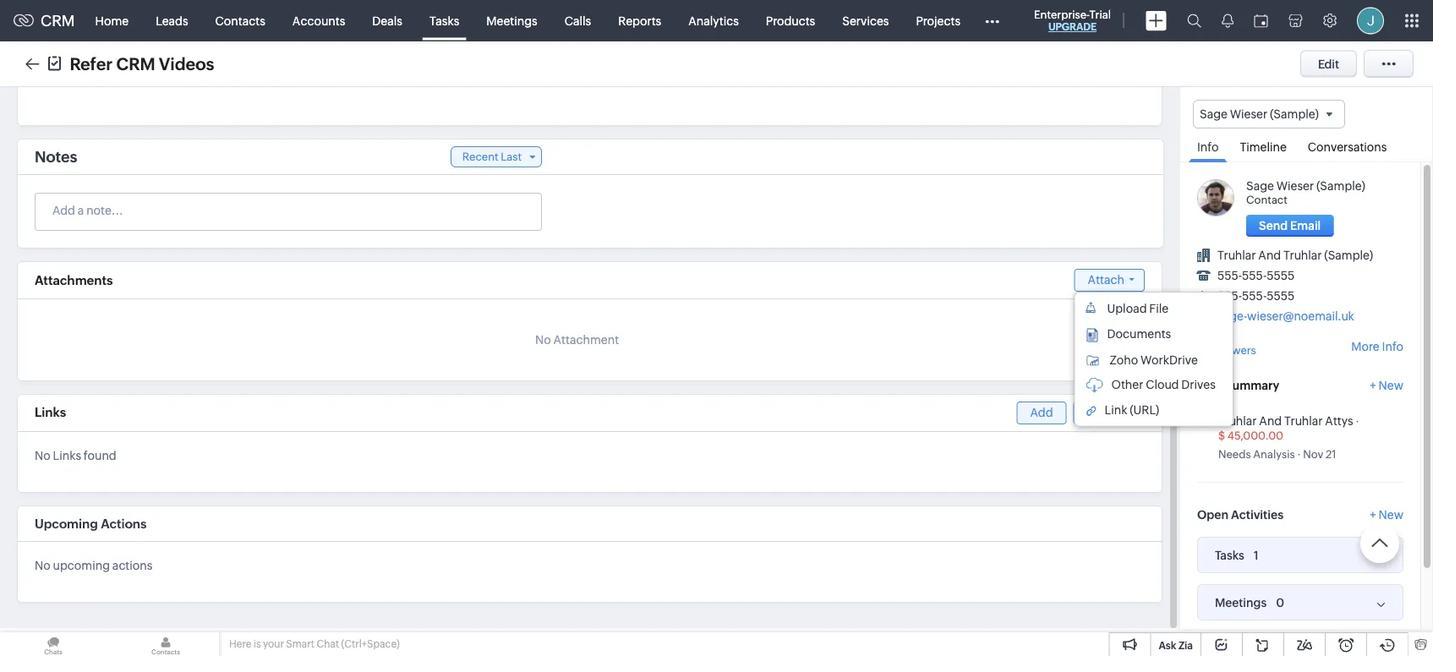 Task type: describe. For each thing, give the bounding box(es) containing it.
1 horizontal spatial crm
[[116, 54, 155, 74]]

timeline link
[[1232, 129, 1296, 162]]

file
[[1150, 302, 1169, 315]]

leads link
[[142, 0, 202, 41]]

tasks link
[[416, 0, 473, 41]]

1
[[1254, 549, 1259, 562]]

ask
[[1159, 640, 1177, 651]]

sage-
[[1218, 310, 1248, 323]]

open activities
[[1198, 508, 1284, 522]]

nov
[[1304, 448, 1324, 461]]

ask zia
[[1159, 640, 1194, 651]]

no for links
[[35, 449, 51, 463]]

last
[[501, 150, 522, 163]]

edit
[[1319, 57, 1340, 71]]

0 vertical spatial links
[[35, 405, 66, 419]]

here is your smart chat (ctrl+space)
[[229, 639, 400, 650]]

0 followers
[[1198, 344, 1257, 357]]

2 new from the top
[[1379, 508, 1404, 522]]

accounts link
[[279, 0, 359, 41]]

smart
[[286, 639, 315, 650]]

zoho
[[1110, 353, 1139, 367]]

contacts image
[[113, 633, 219, 656]]

other cloud drives
[[1112, 378, 1216, 391]]

(ctrl+space)
[[341, 639, 400, 650]]

sage for sage wieser (sample)
[[1200, 107, 1228, 121]]

is
[[254, 639, 261, 650]]

enterprise-trial upgrade
[[1035, 8, 1112, 33]]

cloud
[[1146, 378, 1180, 391]]

meetings link
[[473, 0, 551, 41]]

1 vertical spatial meetings
[[1216, 596, 1268, 610]]

2 555-555-5555 from the top
[[1218, 289, 1295, 303]]

projects link
[[903, 0, 975, 41]]

recent
[[463, 150, 499, 163]]

followers
[[1208, 344, 1257, 357]]

search image
[[1188, 14, 1202, 28]]

search element
[[1178, 0, 1212, 41]]

wieser@noemail.uk
[[1248, 310, 1355, 323]]

services
[[843, 14, 889, 27]]

create menu element
[[1136, 0, 1178, 41]]

projects
[[917, 14, 961, 27]]

reports
[[619, 14, 662, 27]]

needs
[[1219, 448, 1252, 461]]

crm link
[[14, 12, 75, 29]]

chat
[[317, 639, 339, 650]]

accounts
[[293, 14, 345, 27]]

documents
[[1108, 328, 1172, 341]]

attachments
[[35, 273, 113, 288]]

2 + from the top
[[1371, 508, 1377, 522]]

home link
[[82, 0, 142, 41]]

Sage Wieser (Sample) field
[[1194, 100, 1346, 129]]

activities
[[1232, 508, 1284, 522]]

upcoming
[[35, 516, 98, 531]]

drives
[[1182, 378, 1216, 391]]

upcoming actions
[[35, 516, 147, 531]]

zoho workdrive
[[1110, 353, 1199, 367]]

attach
[[1088, 273, 1125, 287]]

0 vertical spatial meetings
[[487, 14, 538, 27]]

profile element
[[1348, 0, 1395, 41]]

deal
[[1198, 379, 1223, 392]]

refer crm videos
[[70, 54, 214, 74]]

sage-wieser@noemail.uk link
[[1218, 310, 1355, 323]]

found
[[84, 449, 117, 463]]

refer
[[70, 54, 113, 74]]

(sample) for sage wieser (sample)
[[1271, 107, 1320, 121]]

0 horizontal spatial crm
[[41, 12, 75, 29]]

contacts link
[[202, 0, 279, 41]]

upload file
[[1108, 302, 1169, 315]]

info link
[[1189, 129, 1228, 163]]

zia
[[1179, 640, 1194, 651]]

sage wieser (sample) link
[[1247, 180, 1366, 193]]

2 vertical spatial no
[[35, 559, 51, 573]]

notes
[[35, 148, 77, 165]]

no upcoming actions
[[35, 559, 153, 573]]

truhlar and truhlar (sample) link
[[1218, 249, 1374, 262]]

add
[[1031, 406, 1054, 419]]

$
[[1219, 429, 1226, 442]]

wieser for sage wieser (sample)
[[1231, 107, 1268, 121]]

truhlar and truhlar attys · $ 45,000.00 needs analysis · nov 21
[[1219, 414, 1360, 461]]

enterprise-
[[1035, 8, 1090, 21]]

leads
[[156, 14, 188, 27]]

sage wieser (sample) contact
[[1247, 180, 1366, 207]]

truhlar and truhlar attys link
[[1219, 414, 1354, 428]]

21
[[1327, 448, 1337, 461]]

and for truhlar and truhlar (sample)
[[1259, 249, 1282, 262]]

0 horizontal spatial ·
[[1298, 448, 1302, 461]]

sage-wieser@noemail.uk
[[1218, 310, 1355, 323]]

other
[[1112, 378, 1144, 391]]



Task type: locate. For each thing, give the bounding box(es) containing it.
actions
[[112, 559, 153, 573]]

sage wieser (sample)
[[1200, 107, 1320, 121]]

1 horizontal spatial meetings
[[1216, 596, 1268, 610]]

summary
[[1226, 379, 1280, 392]]

profile image
[[1358, 7, 1385, 34]]

1 vertical spatial info
[[1383, 340, 1404, 353]]

1 vertical spatial wieser
[[1277, 180, 1315, 193]]

sage up info link
[[1200, 107, 1228, 121]]

workdrive
[[1141, 353, 1199, 367]]

links up no links found
[[35, 405, 66, 419]]

calendar image
[[1255, 14, 1269, 27]]

services link
[[829, 0, 903, 41]]

Add a note... field
[[36, 202, 541, 219]]

1 horizontal spatial sage
[[1247, 180, 1275, 193]]

555-555-5555 down truhlar and truhlar (sample) link
[[1218, 269, 1295, 283]]

5555 up "sage-wieser@noemail.uk" link
[[1267, 289, 1295, 303]]

1 + new from the top
[[1371, 379, 1404, 392]]

1 new from the top
[[1379, 379, 1404, 392]]

no
[[535, 333, 551, 347], [35, 449, 51, 463], [35, 559, 51, 573]]

more info
[[1352, 340, 1404, 353]]

info
[[1198, 141, 1219, 154], [1383, 340, 1404, 353]]

signals element
[[1212, 0, 1244, 41]]

analytics link
[[675, 0, 753, 41]]

1 vertical spatial 0
[[1277, 596, 1285, 610]]

here
[[229, 639, 252, 650]]

wieser inside sage wieser (sample) contact
[[1277, 180, 1315, 193]]

wieser up contact
[[1277, 180, 1315, 193]]

reports link
[[605, 0, 675, 41]]

analysis
[[1254, 448, 1296, 461]]

more info link
[[1352, 340, 1404, 353]]

0 vertical spatial 0
[[1198, 344, 1205, 357]]

0 horizontal spatial tasks
[[430, 14, 460, 27]]

(sample) down sage wieser (sample) contact
[[1325, 249, 1374, 262]]

1 vertical spatial no
[[35, 449, 51, 463]]

0 vertical spatial ·
[[1356, 415, 1360, 428]]

your
[[263, 639, 284, 650]]

truhlar up sage-
[[1218, 249, 1257, 262]]

info left timeline
[[1198, 141, 1219, 154]]

no left found
[[35, 449, 51, 463]]

(sample) for sage wieser (sample) contact
[[1317, 180, 1366, 193]]

0 horizontal spatial sage
[[1200, 107, 1228, 121]]

0 vertical spatial no
[[535, 333, 551, 347]]

analytics
[[689, 14, 739, 27]]

deals
[[372, 14, 403, 27]]

trial
[[1090, 8, 1112, 21]]

0 vertical spatial sage
[[1200, 107, 1228, 121]]

1 555-555-5555 from the top
[[1218, 269, 1295, 283]]

(sample) down conversations
[[1317, 180, 1366, 193]]

2 + new from the top
[[1371, 508, 1404, 522]]

wieser for sage wieser (sample) contact
[[1277, 180, 1315, 193]]

Other Modules field
[[975, 7, 1011, 34]]

no links found
[[35, 449, 117, 463]]

products link
[[753, 0, 829, 41]]

(sample)
[[1271, 107, 1320, 121], [1317, 180, 1366, 193], [1325, 249, 1374, 262]]

chats image
[[0, 633, 107, 656]]

5555
[[1267, 269, 1295, 283], [1267, 289, 1295, 303]]

2 5555 from the top
[[1267, 289, 1295, 303]]

+ new link
[[1371, 379, 1404, 401]]

open
[[1198, 508, 1229, 522]]

timeline
[[1241, 141, 1287, 154]]

link
[[1105, 403, 1128, 417]]

2 vertical spatial (sample)
[[1325, 249, 1374, 262]]

deal summary
[[1198, 379, 1280, 392]]

attach link
[[1075, 269, 1145, 292]]

and down contact
[[1259, 249, 1282, 262]]

deals link
[[359, 0, 416, 41]]

truhlar and truhlar (sample)
[[1218, 249, 1374, 262]]

1 5555 from the top
[[1267, 269, 1295, 283]]

(url)
[[1130, 403, 1160, 417]]

info right more
[[1383, 340, 1404, 353]]

1 vertical spatial 555-555-5555
[[1218, 289, 1295, 303]]

0 vertical spatial +
[[1371, 379, 1377, 392]]

0 vertical spatial wieser
[[1231, 107, 1268, 121]]

conversations link
[[1300, 129, 1396, 162]]

sage inside field
[[1200, 107, 1228, 121]]

None button
[[1247, 215, 1334, 237]]

1 vertical spatial +
[[1371, 508, 1377, 522]]

0 horizontal spatial 0
[[1198, 344, 1205, 357]]

·
[[1356, 415, 1360, 428], [1298, 448, 1302, 461]]

contact
[[1247, 194, 1288, 207]]

crm left home link
[[41, 12, 75, 29]]

1 vertical spatial sage
[[1247, 180, 1275, 193]]

meetings left calls link on the left top of page
[[487, 14, 538, 27]]

1 horizontal spatial info
[[1383, 340, 1404, 353]]

0 vertical spatial 5555
[[1267, 269, 1295, 283]]

meetings
[[487, 14, 538, 27], [1216, 596, 1268, 610]]

no left attachment
[[535, 333, 551, 347]]

and up 45,000.00
[[1260, 414, 1283, 428]]

tasks left 1
[[1216, 549, 1245, 562]]

create menu image
[[1146, 11, 1167, 31]]

1 vertical spatial 5555
[[1267, 289, 1295, 303]]

upload
[[1108, 302, 1148, 315]]

and for truhlar and truhlar attys · $ 45,000.00 needs analysis · nov 21
[[1260, 414, 1283, 428]]

1 vertical spatial + new
[[1371, 508, 1404, 522]]

sage up contact
[[1247, 180, 1275, 193]]

links left found
[[53, 449, 81, 463]]

and inside truhlar and truhlar attys · $ 45,000.00 needs analysis · nov 21
[[1260, 414, 1283, 428]]

calls link
[[551, 0, 605, 41]]

conversations
[[1309, 141, 1388, 154]]

attys
[[1326, 414, 1354, 428]]

truhlar up the wieser@noemail.uk
[[1284, 249, 1323, 262]]

1 vertical spatial ·
[[1298, 448, 1302, 461]]

1 horizontal spatial 0
[[1277, 596, 1285, 610]]

1 vertical spatial crm
[[116, 54, 155, 74]]

truhlar up $
[[1219, 414, 1257, 428]]

+ new
[[1371, 379, 1404, 392], [1371, 508, 1404, 522]]

(sample) inside sage wieser (sample) contact
[[1317, 180, 1366, 193]]

crm
[[41, 12, 75, 29], [116, 54, 155, 74]]

crm right refer
[[116, 54, 155, 74]]

no left upcoming
[[35, 559, 51, 573]]

0 vertical spatial crm
[[41, 12, 75, 29]]

1 horizontal spatial tasks
[[1216, 549, 1245, 562]]

0 vertical spatial and
[[1259, 249, 1282, 262]]

sage
[[1200, 107, 1228, 121], [1247, 180, 1275, 193]]

45,000.00
[[1228, 429, 1284, 442]]

5555 down truhlar and truhlar (sample) link
[[1267, 269, 1295, 283]]

1 vertical spatial tasks
[[1216, 549, 1245, 562]]

0 vertical spatial 555-555-5555
[[1218, 269, 1295, 283]]

link (url)
[[1105, 403, 1160, 417]]

wieser up timeline link on the top right
[[1231, 107, 1268, 121]]

1 vertical spatial links
[[53, 449, 81, 463]]

actions
[[101, 516, 147, 531]]

555-555-5555 up sage-
[[1218, 289, 1295, 303]]

tasks
[[430, 14, 460, 27], [1216, 549, 1245, 562]]

0 vertical spatial + new
[[1371, 379, 1404, 392]]

· right "attys"
[[1356, 415, 1360, 428]]

sage for sage wieser (sample) contact
[[1247, 180, 1275, 193]]

recent last
[[463, 150, 522, 163]]

truhlar up nov
[[1285, 414, 1324, 428]]

0 vertical spatial info
[[1198, 141, 1219, 154]]

0 vertical spatial (sample)
[[1271, 107, 1320, 121]]

tasks right deals link
[[430, 14, 460, 27]]

+
[[1371, 379, 1377, 392], [1371, 508, 1377, 522]]

no for attachments
[[535, 333, 551, 347]]

meetings down 1
[[1216, 596, 1268, 610]]

info inside info link
[[1198, 141, 1219, 154]]

555-
[[1218, 269, 1243, 283], [1243, 269, 1267, 283], [1218, 289, 1243, 303], [1243, 289, 1267, 303]]

upgrade
[[1049, 21, 1097, 33]]

0 vertical spatial new
[[1379, 379, 1404, 392]]

truhlar
[[1218, 249, 1257, 262], [1284, 249, 1323, 262], [1219, 414, 1257, 428], [1285, 414, 1324, 428]]

0 for 0 followers
[[1198, 344, 1205, 357]]

0 horizontal spatial wieser
[[1231, 107, 1268, 121]]

no attachment
[[535, 333, 619, 347]]

1 horizontal spatial ·
[[1356, 415, 1360, 428]]

0 vertical spatial tasks
[[430, 14, 460, 27]]

(sample) inside sage wieser (sample) field
[[1271, 107, 1320, 121]]

1 vertical spatial (sample)
[[1317, 180, 1366, 193]]

1 horizontal spatial wieser
[[1277, 180, 1315, 193]]

upcoming
[[53, 559, 110, 573]]

· left nov
[[1298, 448, 1302, 461]]

0 for 0
[[1277, 596, 1285, 610]]

signals image
[[1222, 14, 1234, 28]]

1 vertical spatial new
[[1379, 508, 1404, 522]]

+ inside + new link
[[1371, 379, 1377, 392]]

555-555-5555
[[1218, 269, 1295, 283], [1218, 289, 1295, 303]]

manage
[[1087, 406, 1132, 419]]

(sample) up timeline link on the top right
[[1271, 107, 1320, 121]]

sage inside sage wieser (sample) contact
[[1247, 180, 1275, 193]]

products
[[766, 14, 816, 27]]

1 + from the top
[[1371, 379, 1377, 392]]

videos
[[159, 54, 214, 74]]

wieser inside field
[[1231, 107, 1268, 121]]

0 horizontal spatial info
[[1198, 141, 1219, 154]]

add link
[[1017, 402, 1067, 425]]

more
[[1352, 340, 1380, 353]]

new
[[1379, 379, 1404, 392], [1379, 508, 1404, 522]]

1 vertical spatial and
[[1260, 414, 1283, 428]]

0 horizontal spatial meetings
[[487, 14, 538, 27]]

home
[[95, 14, 129, 27]]



Task type: vqa. For each thing, say whether or not it's contained in the screenshot.
the Next Record Icon
no



